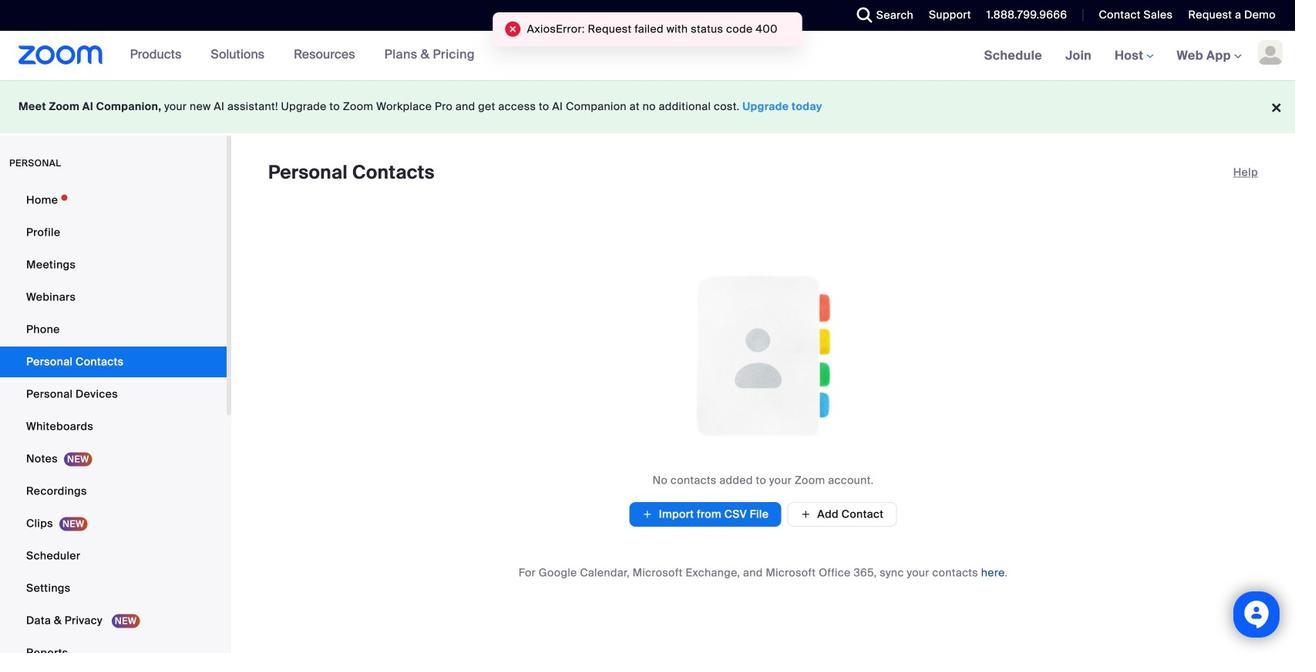 Task type: locate. For each thing, give the bounding box(es) containing it.
product information navigation
[[118, 31, 486, 80]]

footer
[[0, 80, 1295, 133]]

personal menu menu
[[0, 185, 227, 654]]

banner
[[0, 31, 1295, 81]]



Task type: vqa. For each thing, say whether or not it's contained in the screenshot.
Profile picture at the top of the page
yes



Task type: describe. For each thing, give the bounding box(es) containing it.
add image
[[642, 507, 653, 523]]

add image
[[800, 508, 811, 522]]

meetings navigation
[[973, 31, 1295, 81]]

error image
[[505, 22, 521, 37]]

profile picture image
[[1258, 40, 1283, 65]]

zoom logo image
[[19, 45, 103, 65]]



